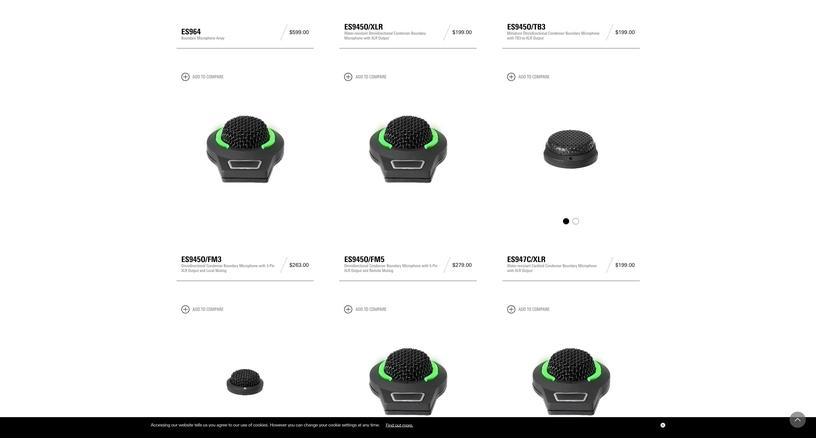 Task type: locate. For each thing, give the bounding box(es) containing it.
with left 5-
[[422, 264, 429, 269]]

1 vertical spatial water-
[[507, 264, 518, 269]]

microphone
[[581, 31, 600, 36], [197, 36, 215, 40], [344, 36, 363, 40], [239, 264, 258, 269], [402, 264, 421, 269], [578, 264, 597, 269]]

1 pin from the left
[[270, 264, 274, 269]]

muting inside the "es945o/fm3 omnidirectional condenser boundary microphone with 3-pin xlr output and local muting"
[[215, 269, 227, 273]]

0 horizontal spatial pin
[[270, 264, 274, 269]]

boundary inside es945o/tb3 miniature omnidirectional condenser boundary microphone with tb3-to-xlr output
[[566, 31, 580, 36]]

divider line image for es947c/xlr
[[604, 257, 615, 273]]

with down es947c/xlr
[[507, 269, 514, 273]]

add for es947c/tb3 image
[[193, 307, 200, 313]]

compare for "es945o/fm3" image
[[206, 74, 224, 80]]

es945o/tb3
[[507, 22, 546, 31]]

es945o/fm3 omnidirectional condenser boundary microphone with 3-pin xlr output and local muting
[[181, 255, 274, 273]]

option group
[[507, 217, 635, 226]]

es945o/tb3 miniature omnidirectional condenser boundary microphone with tb3-to-xlr output
[[507, 22, 600, 40]]

remote
[[369, 269, 381, 273]]

xlr right "tb3-"
[[526, 36, 532, 40]]

tb3-
[[515, 36, 522, 40]]

you right us
[[209, 423, 215, 428]]

add
[[193, 74, 200, 80], [356, 74, 363, 80], [518, 74, 526, 80], [193, 307, 200, 313], [356, 307, 363, 313], [518, 307, 526, 313]]

local
[[206, 269, 214, 273]]

xlr
[[371, 36, 377, 40], [526, 36, 532, 40], [181, 269, 187, 273], [344, 269, 350, 273], [515, 269, 521, 273]]

cardioid
[[532, 264, 544, 269]]

1 horizontal spatial you
[[288, 423, 295, 428]]

condenser
[[394, 31, 410, 36], [548, 31, 565, 36], [206, 264, 223, 269], [369, 264, 386, 269], [545, 264, 562, 269]]

es945o/xlr water-resistant omnidirectional condenser boundary microphone with xlr output
[[344, 22, 426, 40]]

0 vertical spatial water-
[[344, 31, 355, 36]]

to
[[201, 74, 205, 80], [364, 74, 368, 80], [527, 74, 531, 80], [201, 307, 205, 313], [364, 307, 368, 313], [527, 307, 531, 313], [228, 423, 232, 428]]

our left website
[[171, 423, 178, 428]]

es947c/tb3 image
[[181, 319, 309, 439]]

es964
[[181, 27, 201, 36]]

add to compare for es947c/fm3 image
[[356, 307, 387, 313]]

1 horizontal spatial resistant
[[518, 264, 531, 269]]

pin inside the "es945o/fm3 omnidirectional condenser boundary microphone with 3-pin xlr output and local muting"
[[270, 264, 274, 269]]

0 horizontal spatial resistant
[[355, 31, 368, 36]]

1 horizontal spatial our
[[233, 423, 239, 428]]

more.
[[402, 423, 413, 428]]

muting right local
[[215, 269, 227, 273]]

3-
[[266, 264, 270, 269]]

microphone inside es945o/xlr water-resistant omnidirectional condenser boundary microphone with xlr output
[[344, 36, 363, 40]]

xlr down es945o/fm5
[[344, 269, 350, 273]]

use
[[241, 423, 247, 428]]

pin
[[270, 264, 274, 269], [433, 264, 437, 269]]

water- inside es947c/xlr water-resistant cardioid condenser boundary microphone with xlr output
[[507, 264, 518, 269]]

array
[[216, 36, 224, 40]]

$199.00 for es945o/tb3
[[615, 29, 635, 36]]

add to compare for es947c/fm5 'image'
[[518, 307, 550, 313]]

out
[[395, 423, 401, 428]]

add for "es945o/fm3" image
[[193, 74, 200, 80]]

you left "can"
[[288, 423, 295, 428]]

omnidirectional
[[369, 31, 393, 36], [523, 31, 547, 36], [181, 264, 205, 269], [344, 264, 368, 269]]

our
[[171, 423, 178, 428], [233, 423, 239, 428]]

and
[[200, 269, 205, 273], [363, 269, 368, 273]]

muting inside es945o/fm5 omnidirectional condenser boundary microphone with 5-pin xlr output and remote muting
[[382, 269, 393, 273]]

xlr inside es945o/tb3 miniature omnidirectional condenser boundary microphone with tb3-to-xlr output
[[526, 36, 532, 40]]

add to compare button for es947c/fm5 'image'
[[507, 306, 550, 314]]

es945o/fm5 omnidirectional condenser boundary microphone with 5-pin xlr output and remote muting
[[344, 255, 437, 273]]

output inside es945o/fm5 omnidirectional condenser boundary microphone with 5-pin xlr output and remote muting
[[351, 269, 362, 273]]

output for es945o/xlr
[[378, 36, 389, 40]]

to-
[[522, 36, 526, 40]]

to for es947c/fm5 'image'
[[527, 307, 531, 313]]

with inside the "es945o/fm3 omnidirectional condenser boundary microphone with 3-pin xlr output and local muting"
[[259, 264, 266, 269]]

divider line image for es964
[[278, 24, 289, 40]]

omnidirectional inside the "es945o/fm3 omnidirectional condenser boundary microphone with 3-pin xlr output and local muting"
[[181, 264, 205, 269]]

0 horizontal spatial you
[[209, 423, 215, 428]]

resistant
[[355, 31, 368, 36], [518, 264, 531, 269]]

water- for es945o/xlr
[[344, 31, 355, 36]]

add for the es945o/fm5 image
[[356, 74, 363, 80]]

xlr for es945o/fm5
[[344, 269, 350, 273]]

output down es945o/fm5
[[351, 269, 362, 273]]

compare for the es945o/fm5 image
[[369, 74, 387, 80]]

output
[[378, 36, 389, 40], [533, 36, 544, 40], [188, 269, 199, 273], [351, 269, 362, 273], [522, 269, 532, 273]]

muting
[[215, 269, 227, 273], [382, 269, 393, 273]]

water- inside es945o/xlr water-resistant omnidirectional condenser boundary microphone with xlr output
[[344, 31, 355, 36]]

add to compare button for es947c/fm3 image
[[344, 306, 387, 314]]

xlr inside es947c/xlr water-resistant cardioid condenser boundary microphone with xlr output
[[515, 269, 521, 273]]

xlr for es945o/fm3
[[181, 269, 187, 273]]

es947c/fm3 image
[[344, 319, 472, 439]]

add to compare button for the es945o/fm5 image
[[344, 73, 387, 81]]

output for es945o/fm3
[[188, 269, 199, 273]]

output for es945o/fm5
[[351, 269, 362, 273]]

output right to-
[[533, 36, 544, 40]]

es964 boundary microphone array
[[181, 27, 224, 40]]

add to compare
[[193, 74, 224, 80], [356, 74, 387, 80], [518, 74, 550, 80], [193, 307, 224, 313], [356, 307, 387, 313], [518, 307, 550, 313]]

1 vertical spatial resistant
[[518, 264, 531, 269]]

microphone inside es964 boundary microphone array
[[197, 36, 215, 40]]

of
[[248, 423, 252, 428]]

1 horizontal spatial muting
[[382, 269, 393, 273]]

resistant inside es945o/xlr water-resistant omnidirectional condenser boundary microphone with xlr output
[[355, 31, 368, 36]]

and left remote
[[363, 269, 368, 273]]

divider line image
[[278, 24, 289, 40], [441, 24, 452, 40], [604, 24, 615, 40], [278, 257, 289, 273], [441, 257, 452, 273], [604, 257, 615, 273]]

add to compare button
[[181, 73, 224, 81], [344, 73, 387, 81], [507, 73, 550, 81], [181, 306, 224, 314], [344, 306, 387, 314], [507, 306, 550, 314]]

to for es947c/fm3 image
[[364, 307, 368, 313]]

cookie
[[328, 423, 341, 428]]

1 horizontal spatial water-
[[507, 264, 518, 269]]

$263.00
[[289, 262, 309, 268]]

0 horizontal spatial and
[[200, 269, 205, 273]]

0 horizontal spatial water-
[[344, 31, 355, 36]]

2 and from the left
[[363, 269, 368, 273]]

with down es945o/xlr
[[364, 36, 370, 40]]

resistant inside es947c/xlr water-resistant cardioid condenser boundary microphone with xlr output
[[518, 264, 531, 269]]

xlr inside the "es945o/fm3 omnidirectional condenser boundary microphone with 3-pin xlr output and local muting"
[[181, 269, 187, 273]]

with left 3-
[[259, 264, 266, 269]]

you
[[209, 423, 215, 428], [288, 423, 295, 428]]

$279.00
[[452, 262, 472, 268]]

1 you from the left
[[209, 423, 215, 428]]

time.
[[370, 423, 380, 428]]

boundary
[[411, 31, 426, 36], [566, 31, 580, 36], [181, 36, 196, 40], [224, 264, 238, 269], [387, 264, 401, 269], [563, 264, 577, 269]]

es945o/fm5 image
[[344, 86, 472, 214]]

$199.00 for es947c/xlr
[[615, 262, 635, 268]]

any
[[362, 423, 369, 428]]

compare
[[206, 74, 224, 80], [369, 74, 387, 80], [532, 74, 550, 80], [206, 307, 224, 313], [369, 307, 387, 313], [532, 307, 550, 313]]

compare for es947c/fm5 'image'
[[532, 307, 550, 313]]

muting right remote
[[382, 269, 393, 273]]

pin left $279.00
[[433, 264, 437, 269]]

add for es947c/fm5 'image'
[[518, 307, 526, 313]]

microphone inside es947c/xlr water-resistant cardioid condenser boundary microphone with xlr output
[[578, 264, 597, 269]]

boundary inside es945o/fm5 omnidirectional condenser boundary microphone with 5-pin xlr output and remote muting
[[387, 264, 401, 269]]

output inside es945o/xlr water-resistant omnidirectional condenser boundary microphone with xlr output
[[378, 36, 389, 40]]

1 horizontal spatial and
[[363, 269, 368, 273]]

with left "tb3-"
[[507, 36, 514, 40]]

add for es947c/fm3 image
[[356, 307, 363, 313]]

our left use
[[233, 423, 239, 428]]

xlr down "es945o/fm3"
[[181, 269, 187, 273]]

and left local
[[200, 269, 205, 273]]

xlr inside es945o/xlr water-resistant omnidirectional condenser boundary microphone with xlr output
[[371, 36, 377, 40]]

and inside the "es945o/fm3 omnidirectional condenser boundary microphone with 3-pin xlr output and local muting"
[[200, 269, 205, 273]]

0 horizontal spatial our
[[171, 423, 178, 428]]

es945o/fm3
[[181, 255, 222, 264]]

add to compare for es947c/tb3 image
[[193, 307, 224, 313]]

water-
[[344, 31, 355, 36], [507, 264, 518, 269]]

$199.00
[[452, 29, 472, 36], [615, 29, 635, 36], [615, 262, 635, 268]]

pin inside es945o/fm5 omnidirectional condenser boundary microphone with 5-pin xlr output and remote muting
[[433, 264, 437, 269]]

find
[[386, 423, 394, 428]]

xlr down es945o/xlr
[[371, 36, 377, 40]]

and inside es945o/fm5 omnidirectional condenser boundary microphone with 5-pin xlr output and remote muting
[[363, 269, 368, 273]]

1 and from the left
[[200, 269, 205, 273]]

condenser inside es945o/tb3 miniature omnidirectional condenser boundary microphone with tb3-to-xlr output
[[548, 31, 565, 36]]

0 vertical spatial resistant
[[355, 31, 368, 36]]

0 horizontal spatial muting
[[215, 269, 227, 273]]

microphone inside es945o/fm5 omnidirectional condenser boundary microphone with 5-pin xlr output and remote muting
[[402, 264, 421, 269]]

arrow up image
[[795, 418, 801, 423]]

output inside es947c/xlr water-resistant cardioid condenser boundary microphone with xlr output
[[522, 269, 532, 273]]

output down "es945o/fm3"
[[188, 269, 199, 273]]

pin left $263.00
[[270, 264, 274, 269]]

2 pin from the left
[[433, 264, 437, 269]]

microphone inside es945o/tb3 miniature omnidirectional condenser boundary microphone with tb3-to-xlr output
[[581, 31, 600, 36]]

cross image
[[661, 425, 664, 427]]

xlr down es947c/xlr
[[515, 269, 521, 273]]

can
[[296, 423, 303, 428]]

output down es947c/xlr
[[522, 269, 532, 273]]

output down es945o/xlr
[[378, 36, 389, 40]]

xlr inside es945o/fm5 omnidirectional condenser boundary microphone with 5-pin xlr output and remote muting
[[344, 269, 350, 273]]

output inside the "es945o/fm3 omnidirectional condenser boundary microphone with 3-pin xlr output and local muting"
[[188, 269, 199, 273]]

find out more.
[[386, 423, 413, 428]]

compare for es947c/tb3 image
[[206, 307, 224, 313]]

1 muting from the left
[[215, 269, 227, 273]]

2 muting from the left
[[382, 269, 393, 273]]

1 horizontal spatial pin
[[433, 264, 437, 269]]

with
[[364, 36, 370, 40], [507, 36, 514, 40], [259, 264, 266, 269], [422, 264, 429, 269], [507, 269, 514, 273]]

divider line image for es945o/xlr
[[441, 24, 452, 40]]

boundary inside the "es945o/fm3 omnidirectional condenser boundary microphone with 3-pin xlr output and local muting"
[[224, 264, 238, 269]]



Task type: describe. For each thing, give the bounding box(es) containing it.
tells
[[194, 423, 202, 428]]

with inside es945o/tb3 miniature omnidirectional condenser boundary microphone with tb3-to-xlr output
[[507, 36, 514, 40]]

website
[[179, 423, 193, 428]]

muting for es945o/fm3
[[215, 269, 227, 273]]

divider line image for es945o/fm5
[[441, 257, 452, 273]]

boundary inside es947c/xlr water-resistant cardioid condenser boundary microphone with xlr output
[[563, 264, 577, 269]]

$599.00
[[289, 29, 309, 36]]

settings
[[342, 423, 357, 428]]

es945o/fm5
[[344, 255, 385, 264]]

add to compare for "es945o/fm3" image
[[193, 74, 224, 80]]

es945o/xlr
[[344, 22, 383, 31]]

output for es947c/xlr
[[522, 269, 532, 273]]

omnidirectional inside es945o/tb3 miniature omnidirectional condenser boundary microphone with tb3-to-xlr output
[[523, 31, 547, 36]]

es947c/xlr water-resistant cardioid condenser boundary microphone with xlr output
[[507, 255, 597, 273]]

find out more. link
[[381, 421, 418, 431]]

microphone inside the "es945o/fm3 omnidirectional condenser boundary microphone with 3-pin xlr output and local muting"
[[239, 264, 258, 269]]

es945o/fm3 image
[[181, 86, 309, 214]]

5-
[[429, 264, 433, 269]]

xlr for es947c/xlr
[[515, 269, 521, 273]]

resistant for es945o/xlr
[[355, 31, 368, 36]]

condenser inside the "es945o/fm3 omnidirectional condenser boundary microphone with 3-pin xlr output and local muting"
[[206, 264, 223, 269]]

accessing our website tells us you agree to our use of cookies. however you can change your cookie settings at any time.
[[151, 423, 381, 428]]

divider line image for es945o/tb3
[[604, 24, 615, 40]]

es947c/fm5 image
[[507, 319, 635, 439]]

accessing
[[151, 423, 170, 428]]

condenser inside es945o/xlr water-resistant omnidirectional condenser boundary microphone with xlr output
[[394, 31, 410, 36]]

1 our from the left
[[171, 423, 178, 428]]

however
[[270, 423, 287, 428]]

at
[[358, 423, 361, 428]]

cookies.
[[253, 423, 269, 428]]

omnidirectional inside es945o/xlr water-resistant omnidirectional condenser boundary microphone with xlr output
[[369, 31, 393, 36]]

condenser inside es945o/fm5 omnidirectional condenser boundary microphone with 5-pin xlr output and remote muting
[[369, 264, 386, 269]]

with inside es945o/xlr water-resistant omnidirectional condenser boundary microphone with xlr output
[[364, 36, 370, 40]]

add to compare button for es947c/tb3 image
[[181, 306, 224, 314]]

us
[[203, 423, 207, 428]]

to for es947c/tb3 image
[[201, 307, 205, 313]]

agree
[[217, 423, 227, 428]]

boundary inside es964 boundary microphone array
[[181, 36, 196, 40]]

miniature
[[507, 31, 522, 36]]

condenser inside es947c/xlr water-resistant cardioid condenser boundary microphone with xlr output
[[545, 264, 562, 269]]

change
[[304, 423, 318, 428]]

2 our from the left
[[233, 423, 239, 428]]

to for "es945o/fm3" image
[[201, 74, 205, 80]]

and for es945o/fm5
[[363, 269, 368, 273]]

boundary inside es945o/xlr water-resistant omnidirectional condenser boundary microphone with xlr output
[[411, 31, 426, 36]]

your
[[319, 423, 327, 428]]

with inside es947c/xlr water-resistant cardioid condenser boundary microphone with xlr output
[[507, 269, 514, 273]]

es947c/xlr image
[[507, 86, 635, 214]]

add to compare for the es945o/fm5 image
[[356, 74, 387, 80]]

divider line image for es945o/fm3
[[278, 257, 289, 273]]

$199.00 for es945o/xlr
[[452, 29, 472, 36]]

with inside es945o/fm5 omnidirectional condenser boundary microphone with 5-pin xlr output and remote muting
[[422, 264, 429, 269]]

muting for es945o/fm5
[[382, 269, 393, 273]]

pin for es945o/fm3
[[270, 264, 274, 269]]

and for es945o/fm3
[[200, 269, 205, 273]]

resistant for es947c/xlr
[[518, 264, 531, 269]]

pin for es945o/fm5
[[433, 264, 437, 269]]

es947c/xlr
[[507, 255, 546, 264]]

xlr for es945o/xlr
[[371, 36, 377, 40]]

compare for es947c/fm3 image
[[369, 307, 387, 313]]

omnidirectional inside es945o/fm5 omnidirectional condenser boundary microphone with 5-pin xlr output and remote muting
[[344, 264, 368, 269]]

output inside es945o/tb3 miniature omnidirectional condenser boundary microphone with tb3-to-xlr output
[[533, 36, 544, 40]]

water- for es947c/xlr
[[507, 264, 518, 269]]

2 you from the left
[[288, 423, 295, 428]]

add to compare button for "es945o/fm3" image
[[181, 73, 224, 81]]

to for the es945o/fm5 image
[[364, 74, 368, 80]]



Task type: vqa. For each thing, say whether or not it's contained in the screenshot.


